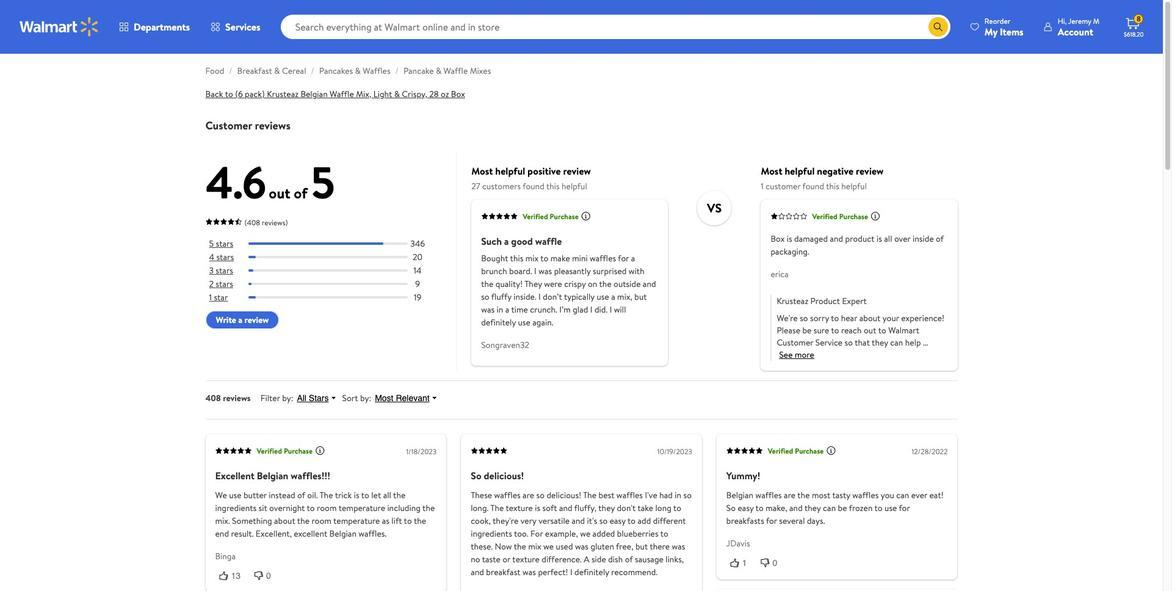 Task type: vqa. For each thing, say whether or not it's contained in the screenshot.


Task type: describe. For each thing, give the bounding box(es) containing it.
all inside we use butter instead of oil. the trick is to let all the ingredients sit overnight to room temperature including the mix. something about the room temperature as lift to the end result. excellent, excellent belgian waffles.
[[383, 489, 392, 502]]

0 vertical spatial temperature
[[339, 502, 385, 515]]

account
[[1059, 25, 1094, 38]]

to up there
[[661, 528, 669, 540]]

this for negative
[[827, 180, 840, 193]]

1 vertical spatial waffle
[[330, 88, 354, 100]]

and right soft at the left bottom
[[560, 502, 573, 515]]

verified purchase information image for 12/28/2022
[[827, 446, 837, 456]]

3 stars
[[209, 265, 233, 277]]

found for negative
[[803, 180, 825, 193]]

1/18/2023
[[406, 447, 437, 457]]

12/28/2022
[[912, 447, 948, 457]]

was up the links,
[[672, 541, 686, 553]]

1 horizontal spatial 5
[[311, 152, 335, 213]]

was up a
[[575, 541, 589, 553]]

songraven32
[[481, 339, 530, 351]]

search icon image
[[934, 22, 944, 32]]

8
[[1137, 14, 1142, 24]]

mix,
[[356, 88, 372, 100]]

krusteaz inside krusteaz product expert we're so sorry to hear about your experience! please be sure to reach out to walmart customer service so that they can help ... see more
[[777, 295, 809, 307]]

purchase for 1/18/2023
[[284, 446, 313, 456]]

0 for excellent belgian waffles!!!
[[266, 571, 271, 581]]

stars for 4 stars
[[217, 251, 234, 263]]

0 horizontal spatial krusteaz
[[267, 88, 299, 100]]

1 vertical spatial we
[[544, 541, 554, 553]]

the inside belgian waffles are the most tasty waffles you can ever eat! so easy to make, and they can be frozen to use for breakfasts for several days.
[[798, 489, 810, 502]]

in inside such a good waffle bought this mix to make mini waffles for a brunch board. i was pleasantly surprised with the quality! they were crispy on the outside and so fluffy inside. i don't typically use a mix, but was in a time crunch. i'm glad i did. i will definitely use again.
[[497, 304, 504, 316]]

waffles up frozen
[[853, 489, 879, 502]]

1 vertical spatial temperature
[[334, 515, 380, 527]]

definitely inside such a good waffle bought this mix to make mini waffles for a brunch board. i was pleasantly surprised with the quality! they were crispy on the outside and so fluffy inside. i don't typically use a mix, but was in a time crunch. i'm glad i did. i will definitely use again.
[[481, 317, 516, 329]]

1 inside the most helpful negative review 1 customer found this helpful
[[761, 180, 764, 193]]

i'm
[[560, 304, 571, 316]]

20
[[413, 251, 423, 263]]

excellent belgian waffles!!!
[[215, 469, 330, 483]]

we use butter instead of oil. the trick is to let all the ingredients sit overnight to room temperature including the mix. something about the room temperature as lift to the end result. excellent, excellent belgian waffles.
[[215, 489, 435, 540]]

for
[[531, 528, 543, 540]]

most inside dropdown button
[[375, 394, 394, 403]]

such
[[481, 235, 502, 248]]

mixes
[[470, 65, 491, 77]]

ingredients inside we use butter instead of oil. the trick is to let all the ingredients sit overnight to room temperature including the mix. something about the room temperature as lift to the end result. excellent, excellent belgian waffles.
[[215, 502, 257, 515]]

i up they
[[535, 265, 537, 278]]

i left don't
[[539, 291, 541, 303]]

please
[[777, 325, 801, 337]]

taste
[[482, 554, 501, 566]]

1 horizontal spatial waffle
[[444, 65, 468, 77]]

use inside we use butter instead of oil. the trick is to let all the ingredients sit overnight to room temperature including the mix. something about the room temperature as lift to the end result. excellent, excellent belgian waffles.
[[229, 489, 242, 502]]

the inside we use butter instead of oil. the trick is to let all the ingredients sit overnight to room temperature including the mix. something about the room temperature as lift to the end result. excellent, excellent belgian waffles.
[[320, 489, 333, 502]]

(408 reviews)
[[245, 217, 288, 228]]

verified for box is damaged and product is all over inside of packaging.
[[813, 211, 838, 222]]

departments
[[134, 20, 190, 34]]

are for yummy!
[[784, 489, 796, 502]]

write a review link
[[206, 311, 279, 330]]

helpful up waffle
[[562, 180, 588, 193]]

this inside such a good waffle bought this mix to make mini waffles for a brunch board. i was pleasantly surprised with the quality! they were crispy on the outside and so fluffy inside. i don't typically use a mix, but was in a time crunch. i'm glad i did. i will definitely use again.
[[510, 252, 524, 265]]

pleasantly
[[554, 265, 591, 278]]

easy inside these waffles are so delicious! the best waffles i've had in so long. the texture is soft and fluffy, they don't take long to cook, they're very versatile and it's so easy to add different ingredients too. for example, we added blueberries to these. now the mix we used was gluten free, but there was no taste or texture difference. a side dish of sausage links, and breakfast was perfect! i definitely recommend.
[[610, 515, 626, 527]]

is up packaging.
[[787, 233, 793, 245]]

delicious! inside these waffles are so delicious! the best waffles i've had in so long. the texture is soft and fluffy, they don't take long to cook, they're very versatile and it's so easy to add different ingredients too. for example, we added blueberries to these. now the mix we used was gluten free, but there was no taste or texture difference. a side dish of sausage links, and breakfast was perfect! i definitely recommend.
[[547, 489, 582, 502]]

frozen
[[850, 502, 873, 515]]

fluffy
[[492, 291, 512, 303]]

services
[[225, 20, 261, 34]]

can inside krusteaz product expert we're so sorry to hear about your experience! please be sure to reach out to walmart customer service so that they can help ... see more
[[891, 337, 904, 349]]

to right lift
[[404, 515, 412, 527]]

customer
[[766, 180, 801, 193]]

to down oil.
[[307, 502, 315, 515]]

services button
[[200, 12, 271, 42]]

$618.20
[[1125, 30, 1145, 38]]

1 for 1
[[743, 559, 748, 568]]

customers
[[483, 180, 521, 193]]

28
[[430, 88, 439, 100]]

a left time
[[506, 304, 510, 316]]

long
[[656, 502, 672, 515]]

mini
[[572, 252, 588, 265]]

2 vertical spatial for
[[767, 515, 778, 527]]

filter by:
[[261, 392, 293, 405]]

so up soft at the left bottom
[[537, 489, 545, 502]]

belgian up instead
[[257, 469, 289, 483]]

to right long at right
[[674, 502, 682, 515]]

and left it's
[[572, 515, 585, 527]]

so left sorry
[[800, 312, 809, 325]]

a right such
[[504, 235, 509, 248]]

items
[[1001, 25, 1024, 38]]

over
[[895, 233, 911, 245]]

(408 reviews) link
[[206, 215, 288, 228]]

by: for filter by:
[[282, 392, 293, 405]]

a right write
[[238, 314, 243, 327]]

9
[[416, 278, 420, 290]]

to down you
[[875, 502, 883, 515]]

a left mix,
[[612, 291, 616, 303]]

is inside we use butter instead of oil. the trick is to let all the ingredients sit overnight to room temperature including the mix. something about the room temperature as lift to the end result. excellent, excellent belgian waffles.
[[354, 489, 360, 502]]

most for most helpful positive review
[[472, 164, 493, 178]]

so inside belgian waffles are the most tasty waffles you can ever eat! so easy to make, and they can be frozen to use for breakfasts for several days.
[[727, 502, 736, 515]]

brunch
[[481, 265, 507, 278]]

& right light
[[394, 88, 400, 100]]

customer reviews
[[206, 118, 291, 133]]

definitely inside these waffles are so delicious! the best waffles i've had in so long. the texture is soft and fluffy, they don't take long to cook, they're very versatile and it's so easy to add different ingredients too. for example, we added blueberries to these. now the mix we used was gluten free, but there was no taste or texture difference. a side dish of sausage links, and breakfast was perfect! i definitely recommend.
[[575, 566, 610, 579]]

is right product
[[877, 233, 883, 245]]

damaged
[[795, 233, 828, 245]]

was up were
[[539, 265, 552, 278]]

these
[[471, 489, 493, 502]]

so right the had
[[684, 489, 692, 502]]

to left (6 at left top
[[225, 88, 233, 100]]

to left walmart
[[879, 325, 887, 337]]

2 / from the left
[[311, 65, 314, 77]]

and inside belgian waffles are the most tasty waffles you can ever eat! so easy to make, and they can be frozen to use for breakfasts for several days.
[[790, 502, 803, 515]]

reviews for 408 reviews
[[223, 392, 251, 405]]

1 button
[[727, 557, 757, 570]]

the down including in the bottom of the page
[[414, 515, 426, 527]]

was down fluffy
[[481, 304, 495, 316]]

helpful up the customers
[[496, 164, 526, 178]]

the right including in the bottom of the page
[[423, 502, 435, 515]]

2 horizontal spatial for
[[900, 502, 911, 515]]

you
[[881, 489, 895, 502]]

this for positive
[[547, 180, 560, 193]]

1 / from the left
[[229, 65, 233, 77]]

i left did.
[[591, 304, 593, 316]]

use up did.
[[597, 291, 610, 303]]

the up including in the bottom of the page
[[393, 489, 406, 502]]

so left that
[[845, 337, 853, 349]]

waffles!!!
[[291, 469, 330, 483]]

Search search field
[[281, 15, 951, 39]]

very
[[521, 515, 537, 527]]

verified for 12/28/2022
[[768, 446, 794, 456]]

crispy,
[[402, 88, 428, 100]]

verified purchase information image for box is damaged and product is all over inside of packaging.
[[871, 211, 881, 221]]

relevant
[[396, 394, 430, 403]]

food / breakfast & cereal / pancakes & waffles / pancake & waffle mixes
[[206, 65, 491, 77]]

erica
[[771, 268, 789, 281]]

there
[[650, 541, 670, 553]]

be inside belgian waffles are the most tasty waffles you can ever eat! so easy to make, and they can be frozen to use for breakfasts for several days.
[[838, 502, 848, 515]]

waffles up make,
[[756, 489, 782, 502]]

verified purchase up waffle
[[523, 211, 579, 222]]

bought
[[481, 252, 509, 265]]

sorry
[[811, 312, 830, 325]]

3 / from the left
[[396, 65, 399, 77]]

of inside we use butter instead of oil. the trick is to let all the ingredients sit overnight to room temperature including the mix. something about the room temperature as lift to the end result. excellent, excellent belgian waffles.
[[298, 489, 305, 502]]

product
[[811, 295, 841, 307]]

no
[[471, 554, 481, 566]]

write a review
[[216, 314, 269, 327]]

inside.
[[514, 291, 537, 303]]

and inside such a good waffle bought this mix to make mini waffles for a brunch board. i was pleasantly surprised with the quality! they were crispy on the outside and so fluffy inside. i don't typically use a mix, but was in a time crunch. i'm glad i did. i will definitely use again.
[[643, 278, 657, 290]]

on
[[588, 278, 598, 290]]

gluten
[[591, 541, 615, 553]]

see
[[780, 349, 793, 361]]

box is damaged and product is all over inside of packaging.
[[771, 233, 944, 258]]

1 vertical spatial 5
[[209, 238, 214, 250]]

belgian waffles are the most tasty waffles you can ever eat! so easy to make, and they can be frozen to use for breakfasts for several days.
[[727, 489, 944, 527]]

verified for 1/18/2023
[[257, 446, 282, 456]]

14
[[414, 265, 422, 277]]

to left make,
[[756, 502, 764, 515]]

inside
[[913, 233, 935, 245]]

stars for 3 stars
[[216, 265, 233, 277]]

such a good waffle bought this mix to make mini waffles for a brunch board. i was pleasantly surprised with the quality! they were crispy on the outside and so fluffy inside. i don't typically use a mix, but was in a time crunch. i'm glad i did. i will definitely use again.
[[481, 235, 657, 329]]

all stars
[[297, 394, 329, 403]]

of inside box is damaged and product is all over inside of packaging.
[[937, 233, 944, 245]]

to left hear
[[832, 312, 840, 325]]

progress bar for 9
[[248, 283, 408, 285]]

to left let
[[361, 489, 370, 502]]

use inside belgian waffles are the most tasty waffles you can ever eat! so easy to make, and they can be frozen to use for breakfasts for several days.
[[885, 502, 898, 515]]

in inside these waffles are so delicious! the best waffles i've had in so long. the texture is soft and fluffy, they don't take long to cook, they're very versatile and it's so easy to add different ingredients too. for example, we added blueberries to these. now the mix we used was gluten free, but there was no taste or texture difference. a side dish of sausage links, and breakfast was perfect! i definitely recommend.
[[675, 489, 682, 502]]

tasty
[[833, 489, 851, 502]]

0 horizontal spatial review
[[245, 314, 269, 327]]

and down no
[[471, 566, 484, 579]]

all
[[297, 394, 307, 403]]

& left 'cereal'
[[274, 65, 280, 77]]

overnight
[[269, 502, 305, 515]]

to right sure
[[832, 325, 840, 337]]

0 horizontal spatial verified purchase information image
[[315, 446, 325, 456]]

0 button for yummy!
[[757, 557, 788, 570]]

pancake & waffle mixes link
[[404, 65, 491, 77]]

walmart image
[[20, 17, 99, 37]]

(6
[[235, 88, 243, 100]]

crunch.
[[530, 304, 558, 316]]

stars for 5 stars
[[216, 238, 233, 250]]

sit
[[259, 502, 267, 515]]

a up with
[[631, 252, 636, 265]]

mix inside these waffles are so delicious! the best waffles i've had in so long. the texture is soft and fluffy, they don't take long to cook, they're very versatile and it's so easy to add different ingredients too. for example, we added blueberries to these. now the mix we used was gluten free, but there was no taste or texture difference. a side dish of sausage links, and breakfast was perfect! i definitely recommend.
[[529, 541, 542, 553]]

departments button
[[109, 12, 200, 42]]

quality!
[[496, 278, 523, 290]]

box inside box is damaged and product is all over inside of packaging.
[[771, 233, 785, 245]]

for inside such a good waffle bought this mix to make mini waffles for a brunch board. i was pleasantly surprised with the quality! they were crispy on the outside and so fluffy inside. i don't typically use a mix, but was in a time crunch. i'm glad i did. i will definitely use again.
[[618, 252, 629, 265]]

out inside 4.6 out of 5
[[269, 183, 291, 203]]

breakfast
[[237, 65, 272, 77]]

waffles.
[[359, 528, 387, 540]]

the down brunch
[[481, 278, 494, 290]]

walmart
[[889, 325, 920, 337]]

use down time
[[518, 317, 531, 329]]

and inside box is damaged and product is all over inside of packaging.
[[830, 233, 844, 245]]

don't
[[543, 291, 563, 303]]

back to (6 pack) krusteaz belgian waffle mix, light & crispy, 28 oz box
[[206, 88, 465, 100]]

mix.
[[215, 515, 230, 527]]

we're
[[777, 312, 798, 325]]

but inside such a good waffle bought this mix to make mini waffles for a brunch board. i was pleasantly surprised with the quality! they were crispy on the outside and so fluffy inside. i don't typically use a mix, but was in a time crunch. i'm glad i did. i will definitely use again.
[[635, 291, 647, 303]]

0 horizontal spatial box
[[451, 88, 465, 100]]

i inside these waffles are so delicious! the best waffles i've had in so long. the texture is soft and fluffy, they don't take long to cook, they're very versatile and it's so easy to add different ingredients too. for example, we added blueberries to these. now the mix we used was gluten free, but there was no taste or texture difference. a side dish of sausage links, and breakfast was perfect! i definitely recommend.
[[571, 566, 573, 579]]

time
[[512, 304, 528, 316]]



Task type: locate. For each thing, give the bounding box(es) containing it.
ingredients up 'mix.'
[[215, 502, 257, 515]]

progress bar for 14
[[248, 270, 408, 272]]

0 vertical spatial 0
[[773, 559, 778, 568]]

that
[[855, 337, 871, 349]]

result.
[[231, 528, 254, 540]]

to left make
[[541, 252, 549, 265]]

0 horizontal spatial delicious!
[[484, 469, 524, 483]]

verified purchase information image
[[581, 211, 591, 221], [315, 446, 325, 456]]

review inside the most helpful negative review 1 customer found this helpful
[[857, 164, 884, 178]]

but down 'blueberries'
[[636, 541, 648, 553]]

hi, jeremy m account
[[1059, 16, 1100, 38]]

2 horizontal spatial this
[[827, 180, 840, 193]]

the up fluffy,
[[584, 489, 597, 502]]

0 vertical spatial all
[[885, 233, 893, 245]]

0 for yummy!
[[773, 559, 778, 568]]

by: right sort in the left bottom of the page
[[360, 392, 372, 405]]

1 vertical spatial texture
[[513, 554, 540, 566]]

Walmart Site-Wide search field
[[281, 15, 951, 39]]

1 horizontal spatial review
[[564, 164, 591, 178]]

0 button down several
[[757, 557, 788, 570]]

0 right the 1 button
[[773, 559, 778, 568]]

1 horizontal spatial definitely
[[575, 566, 610, 579]]

binga
[[215, 551, 236, 563]]

1 vertical spatial 0
[[266, 571, 271, 581]]

or
[[503, 554, 511, 566]]

27
[[472, 180, 481, 193]]

0 horizontal spatial ingredients
[[215, 502, 257, 515]]

1 horizontal spatial about
[[860, 312, 881, 325]]

purchase for box is damaged and product is all over inside of packaging.
[[840, 211, 869, 222]]

verified up make,
[[768, 446, 794, 456]]

easy down don't
[[610, 515, 626, 527]]

but inside these waffles are so delicious! the best waffles i've had in so long. the texture is soft and fluffy, they don't take long to cook, they're very versatile and it's so easy to add different ingredients too. for example, we added blueberries to these. now the mix we used was gluten free, but there was no taste or texture difference. a side dish of sausage links, and breakfast was perfect! i definitely recommend.
[[636, 541, 648, 553]]

4.6 out of 5
[[206, 152, 335, 213]]

are
[[523, 489, 535, 502], [784, 489, 796, 502]]

yummy!
[[727, 469, 761, 483]]

krusteaz up we're
[[777, 295, 809, 307]]

customer down (6 at left top
[[206, 118, 252, 133]]

progress bar for 20
[[248, 256, 408, 258]]

mix up board.
[[526, 252, 539, 265]]

mix inside such a good waffle bought this mix to make mini waffles for a brunch board. i was pleasantly surprised with the quality! they were crispy on the outside and so fluffy inside. i don't typically use a mix, but was in a time crunch. i'm glad i did. i will definitely use again.
[[526, 252, 539, 265]]

they right that
[[872, 337, 889, 349]]

will
[[614, 304, 627, 316]]

to
[[225, 88, 233, 100], [541, 252, 549, 265], [832, 312, 840, 325], [832, 325, 840, 337], [879, 325, 887, 337], [361, 489, 370, 502], [307, 502, 315, 515], [674, 502, 682, 515], [756, 502, 764, 515], [875, 502, 883, 515], [404, 515, 412, 527], [628, 515, 636, 527], [661, 528, 669, 540]]

don't
[[617, 502, 636, 515]]

0 vertical spatial verified purchase information image
[[581, 211, 591, 221]]

1 horizontal spatial so
[[727, 502, 736, 515]]

2 vertical spatial can
[[824, 502, 836, 515]]

4.6
[[206, 152, 267, 213]]

is inside these waffles are so delicious! the best waffles i've had in so long. the texture is soft and fluffy, they don't take long to cook, they're very versatile and it's so easy to add different ingredients too. for example, we added blueberries to these. now the mix we used was gluten free, but there was no taste or texture difference. a side dish of sausage links, and breakfast was perfect! i definitely recommend.
[[535, 502, 541, 515]]

1 found from the left
[[523, 180, 545, 193]]

0 horizontal spatial by:
[[282, 392, 293, 405]]

all inside box is damaged and product is all over inside of packaging.
[[885, 233, 893, 245]]

ever
[[912, 489, 928, 502]]

0 horizontal spatial for
[[618, 252, 629, 265]]

jeremy
[[1069, 16, 1092, 26]]

are for so delicious!
[[523, 489, 535, 502]]

0 horizontal spatial customer
[[206, 118, 252, 133]]

trick
[[335, 489, 352, 502]]

1 horizontal spatial out
[[864, 325, 877, 337]]

0 horizontal spatial definitely
[[481, 317, 516, 329]]

this inside the most helpful negative review 1 customer found this helpful
[[827, 180, 840, 193]]

so up these
[[471, 469, 482, 483]]

1 horizontal spatial 1
[[743, 559, 748, 568]]

about
[[860, 312, 881, 325], [274, 515, 296, 527]]

most for most helpful negative review
[[761, 164, 783, 178]]

helpful down negative
[[842, 180, 868, 193]]

purchase up waffles!!!
[[284, 446, 313, 456]]

vs
[[708, 200, 722, 216]]

0 horizontal spatial in
[[497, 304, 504, 316]]

...
[[924, 337, 929, 349]]

purchase up waffle
[[550, 211, 579, 222]]

0 horizontal spatial so
[[471, 469, 482, 483]]

1 horizontal spatial reviews
[[255, 118, 291, 133]]

1 horizontal spatial delicious!
[[547, 489, 582, 502]]

by: for sort by:
[[360, 392, 372, 405]]

1 vertical spatial be
[[838, 502, 848, 515]]

1 horizontal spatial the
[[491, 502, 504, 515]]

0 vertical spatial delicious!
[[484, 469, 524, 483]]

waffles up don't
[[617, 489, 643, 502]]

box up packaging.
[[771, 233, 785, 245]]

definitely up songraven32
[[481, 317, 516, 329]]

m
[[1094, 16, 1100, 26]]

/ right food
[[229, 65, 233, 77]]

customer down we're
[[777, 337, 814, 349]]

the right on
[[600, 278, 612, 290]]

purchase for 12/28/2022
[[796, 446, 824, 456]]

delicious! up soft at the left bottom
[[547, 489, 582, 502]]

1 horizontal spatial we
[[580, 528, 591, 540]]

texture up very
[[506, 502, 533, 515]]

0 vertical spatial waffle
[[444, 65, 468, 77]]

verified up waffle
[[523, 211, 548, 222]]

had
[[660, 489, 673, 502]]

this inside most helpful positive review 27 customers found this helpful
[[547, 180, 560, 193]]

of inside 4.6 out of 5
[[294, 183, 308, 203]]

13 button
[[215, 570, 251, 583]]

0 horizontal spatial are
[[523, 489, 535, 502]]

they inside krusteaz product expert we're so sorry to hear about your experience! please be sure to reach out to walmart customer service so that they can help ... see more
[[872, 337, 889, 349]]

0 vertical spatial easy
[[738, 502, 754, 515]]

your
[[883, 312, 900, 325]]

be inside krusteaz product expert we're so sorry to hear about your experience! please be sure to reach out to walmart customer service so that they can help ... see more
[[803, 325, 812, 337]]

408
[[206, 392, 221, 405]]

0 vertical spatial krusteaz
[[267, 88, 299, 100]]

4 progress bar from the top
[[248, 283, 408, 285]]

progress bar
[[248, 243, 408, 245], [248, 256, 408, 258], [248, 270, 408, 272], [248, 283, 408, 285], [248, 297, 408, 299]]

stars for 2 stars
[[216, 278, 233, 290]]

in right the had
[[675, 489, 682, 502]]

2 found from the left
[[803, 180, 825, 193]]

waffle left mixes on the left of page
[[444, 65, 468, 77]]

0 horizontal spatial 0
[[266, 571, 271, 581]]

most helpful negative review 1 customer found this helpful
[[761, 164, 884, 193]]

so inside such a good waffle bought this mix to make mini waffles for a brunch board. i was pleasantly surprised with the quality! they were crispy on the outside and so fluffy inside. i don't typically use a mix, but was in a time crunch. i'm glad i did. i will definitely use again.
[[481, 291, 490, 303]]

0 horizontal spatial they
[[599, 502, 615, 515]]

0 vertical spatial for
[[618, 252, 629, 265]]

0 horizontal spatial reviews
[[223, 392, 251, 405]]

2 horizontal spatial most
[[761, 164, 783, 178]]

easy inside belgian waffles are the most tasty waffles you can ever eat! so easy to make, and they can be frozen to use for breakfasts for several days.
[[738, 502, 754, 515]]

fluffy,
[[575, 502, 597, 515]]

belgian inside we use butter instead of oil. the trick is to let all the ingredients sit overnight to room temperature including the mix. something about the room temperature as lift to the end result. excellent, excellent belgian waffles.
[[330, 528, 357, 540]]

1 vertical spatial ingredients
[[471, 528, 512, 540]]

1 horizontal spatial ingredients
[[471, 528, 512, 540]]

by: left all
[[282, 392, 293, 405]]

krusteaz down the breakfast & cereal link at the top left
[[267, 88, 299, 100]]

review inside most helpful positive review 27 customers found this helpful
[[564, 164, 591, 178]]

found for positive
[[523, 180, 545, 193]]

1 vertical spatial 0 button
[[251, 570, 281, 583]]

0 horizontal spatial we
[[544, 541, 554, 553]]

temperature up waffles.
[[334, 515, 380, 527]]

2 are from the left
[[784, 489, 796, 502]]

1 vertical spatial room
[[312, 515, 332, 527]]

use
[[597, 291, 610, 303], [518, 317, 531, 329], [229, 489, 242, 502], [885, 502, 898, 515]]

about down overnight at the bottom of page
[[274, 515, 296, 527]]

the up they're
[[491, 502, 504, 515]]

verified purchase information image up "mini"
[[581, 211, 591, 221]]

added
[[593, 528, 615, 540]]

1 horizontal spatial by:
[[360, 392, 372, 405]]

0 horizontal spatial this
[[510, 252, 524, 265]]

0 button right '13'
[[251, 570, 281, 583]]

0 vertical spatial customer
[[206, 118, 252, 133]]

0 vertical spatial mix
[[526, 252, 539, 265]]

reorder
[[985, 16, 1011, 26]]

8 $618.20
[[1125, 14, 1145, 38]]

1 vertical spatial out
[[864, 325, 877, 337]]

about inside krusteaz product expert we're so sorry to hear about your experience! please be sure to reach out to walmart customer service so that they can help ... see more
[[860, 312, 881, 325]]

are inside belgian waffles are the most tasty waffles you can ever eat! so easy to make, and they can be frozen to use for breakfasts for several days.
[[784, 489, 796, 502]]

0 vertical spatial reviews
[[255, 118, 291, 133]]

they're
[[493, 515, 519, 527]]

verified purchase for 1/18/2023
[[257, 446, 313, 456]]

2 by: from the left
[[360, 392, 372, 405]]

1 horizontal spatial most
[[472, 164, 493, 178]]

0 vertical spatial out
[[269, 183, 291, 203]]

stars
[[216, 238, 233, 250], [217, 251, 234, 263], [216, 265, 233, 277], [216, 278, 233, 290]]

so
[[471, 469, 482, 483], [727, 502, 736, 515]]

review for most helpful negative review
[[857, 164, 884, 178]]

10/19/2023
[[658, 447, 693, 457]]

found inside the most helpful negative review 1 customer found this helpful
[[803, 180, 825, 193]]

1 horizontal spatial are
[[784, 489, 796, 502]]

1 vertical spatial krusteaz
[[777, 295, 809, 307]]

1 horizontal spatial for
[[767, 515, 778, 527]]

reviews
[[255, 118, 291, 133], [223, 392, 251, 405]]

use right we on the left bottom
[[229, 489, 242, 502]]

1 vertical spatial can
[[897, 489, 910, 502]]

they down best
[[599, 502, 615, 515]]

1 left customer
[[761, 180, 764, 193]]

waffles inside such a good waffle bought this mix to make mini waffles for a brunch board. i was pleasantly surprised with the quality! they were crispy on the outside and so fluffy inside. i don't typically use a mix, but was in a time crunch. i'm glad i did. i will definitely use again.
[[590, 252, 617, 265]]

all left over
[[885, 233, 893, 245]]

progress bar for 19
[[248, 297, 408, 299]]

example,
[[545, 528, 578, 540]]

is left soft at the left bottom
[[535, 502, 541, 515]]

1 horizontal spatial 0 button
[[757, 557, 788, 570]]

cook,
[[471, 515, 491, 527]]

ingredients inside these waffles are so delicious! the best waffles i've had in so long. the texture is soft and fluffy, they don't take long to cook, they're very versatile and it's so easy to add different ingredients too. for example, we added blueberries to these. now the mix we used was gluten free, but there was no taste or texture difference. a side dish of sausage links, and breakfast was perfect! i definitely recommend.
[[471, 528, 512, 540]]

most inside most helpful positive review 27 customers found this helpful
[[472, 164, 493, 178]]

2 horizontal spatial the
[[584, 489, 597, 502]]

1 inside the 1 button
[[743, 559, 748, 568]]

0 horizontal spatial out
[[269, 183, 291, 203]]

out right "reach"
[[864, 325, 877, 337]]

verified purchase up most
[[768, 446, 824, 456]]

breakfasts
[[727, 515, 765, 527]]

1 horizontal spatial found
[[803, 180, 825, 193]]

best
[[599, 489, 615, 502]]

verified purchase
[[523, 211, 579, 222], [813, 211, 869, 222], [257, 446, 313, 456], [768, 446, 824, 456]]

too.
[[514, 528, 529, 540]]

most inside the most helpful negative review 1 customer found this helpful
[[761, 164, 783, 178]]

product
[[846, 233, 875, 245]]

1 progress bar from the top
[[248, 243, 408, 245]]

1 horizontal spatial be
[[838, 502, 848, 515]]

these.
[[471, 541, 493, 553]]

helpful
[[496, 164, 526, 178], [785, 164, 815, 178], [562, 180, 588, 193], [842, 180, 868, 193]]

0 vertical spatial 1
[[761, 180, 764, 193]]

definitely down a
[[575, 566, 610, 579]]

they inside belgian waffles are the most tasty waffles you can ever eat! so easy to make, and they can be frozen to use for breakfasts for several days.
[[805, 502, 821, 515]]

5 progress bar from the top
[[248, 297, 408, 299]]

days.
[[808, 515, 826, 527]]

verified purchase information image
[[871, 211, 881, 221], [827, 446, 837, 456]]

out inside krusteaz product expert we're so sorry to hear about your experience! please be sure to reach out to walmart customer service so that they can help ... see more
[[864, 325, 877, 337]]

0 horizontal spatial about
[[274, 515, 296, 527]]

0 horizontal spatial all
[[383, 489, 392, 502]]

of inside these waffles are so delicious! the best waffles i've had in so long. the texture is soft and fluffy, they don't take long to cook, they're very versatile and it's so easy to add different ingredients too. for example, we added blueberries to these. now the mix we used was gluten free, but there was no taste or texture difference. a side dish of sausage links, and breakfast was perfect! i definitely recommend.
[[625, 554, 633, 566]]

0 horizontal spatial be
[[803, 325, 812, 337]]

soft
[[543, 502, 557, 515]]

1 horizontal spatial 0
[[773, 559, 778, 568]]

i
[[535, 265, 537, 278], [539, 291, 541, 303], [591, 304, 593, 316], [610, 304, 612, 316], [571, 566, 573, 579]]

links,
[[666, 554, 684, 566]]

0 horizontal spatial /
[[229, 65, 233, 77]]

stars
[[309, 394, 329, 403]]

1 horizontal spatial all
[[885, 233, 893, 245]]

the down the too.
[[514, 541, 527, 553]]

waffle
[[536, 235, 562, 248]]

help
[[906, 337, 922, 349]]

belgian down 'cereal'
[[301, 88, 328, 100]]

purchase up product
[[840, 211, 869, 222]]

13
[[231, 571, 241, 581]]

4
[[209, 251, 214, 263]]

write
[[216, 314, 236, 327]]

2 horizontal spatial review
[[857, 164, 884, 178]]

1 horizontal spatial this
[[547, 180, 560, 193]]

experience!
[[902, 312, 945, 325]]

408 reviews
[[206, 392, 251, 405]]

stars right 2
[[216, 278, 233, 290]]

this down positive
[[547, 180, 560, 193]]

0 vertical spatial ingredients
[[215, 502, 257, 515]]

3
[[209, 265, 214, 277]]

0 horizontal spatial 0 button
[[251, 570, 281, 583]]

progress bar for 346
[[248, 243, 408, 245]]

waffles up surprised
[[590, 252, 617, 265]]

1 vertical spatial verified purchase information image
[[315, 446, 325, 456]]

0 vertical spatial we
[[580, 528, 591, 540]]

0 vertical spatial box
[[451, 88, 465, 100]]

excellent
[[294, 528, 328, 540]]

found
[[523, 180, 545, 193], [803, 180, 825, 193]]

1 vertical spatial reviews
[[223, 392, 251, 405]]

& right pancake
[[436, 65, 442, 77]]

verified up damaged
[[813, 211, 838, 222]]

mix down the for
[[529, 541, 542, 553]]

these waffles are so delicious! the best waffles i've had in so long. the texture is soft and fluffy, they don't take long to cook, they're very versatile and it's so easy to add different ingredients too. for example, we added blueberries to these. now the mix we used was gluten free, but there was no taste or texture difference. a side dish of sausage links, and breakfast was perfect! i definitely recommend.
[[471, 489, 692, 579]]

stars right "3"
[[216, 265, 233, 277]]

by:
[[282, 392, 293, 405], [360, 392, 372, 405]]

eat!
[[930, 489, 944, 502]]

reviews down pack)
[[255, 118, 291, 133]]

waffles down so delicious!
[[495, 489, 521, 502]]

1 vertical spatial mix
[[529, 541, 542, 553]]

0 vertical spatial texture
[[506, 502, 533, 515]]

board.
[[510, 265, 533, 278]]

free,
[[616, 541, 634, 553]]

1 are from the left
[[523, 489, 535, 502]]

0 button for excellent belgian waffles!!!
[[251, 570, 281, 583]]

1 for 1 star
[[209, 292, 212, 304]]

customer inside krusteaz product expert we're so sorry to hear about your experience! please be sure to reach out to walmart customer service so that they can help ... see more
[[777, 337, 814, 349]]

1 vertical spatial customer
[[777, 337, 814, 349]]

1 horizontal spatial easy
[[738, 502, 754, 515]]

stars right 4
[[217, 251, 234, 263]]

in down fluffy
[[497, 304, 504, 316]]

helpful up customer
[[785, 164, 815, 178]]

delicious! up these
[[484, 469, 524, 483]]

1 vertical spatial box
[[771, 233, 785, 245]]

0 horizontal spatial most
[[375, 394, 394, 403]]

they up days.
[[805, 502, 821, 515]]

about inside we use butter instead of oil. the trick is to let all the ingredients sit overnight to room temperature including the mix. something about the room temperature as lift to the end result. excellent, excellent belgian waffles.
[[274, 515, 296, 527]]

they inside these waffles are so delicious! the best waffles i've had in so long. the texture is soft and fluffy, they don't take long to cook, they're very versatile and it's so easy to add different ingredients too. for example, we added blueberries to these. now the mix we used was gluten free, but there was no taste or texture difference. a side dish of sausage links, and breakfast was perfect! i definitely recommend.
[[599, 502, 615, 515]]

outside
[[614, 278, 641, 290]]

food
[[206, 65, 224, 77]]

can left help
[[891, 337, 904, 349]]

belgian inside belgian waffles are the most tasty waffles you can ever eat! so easy to make, and they can be frozen to use for breakfasts for several days.
[[727, 489, 754, 502]]

breakfast
[[486, 566, 521, 579]]

easy up breakfasts
[[738, 502, 754, 515]]

versatile
[[539, 515, 570, 527]]

0 horizontal spatial found
[[523, 180, 545, 193]]

verified purchase for 12/28/2022
[[768, 446, 824, 456]]

can down most
[[824, 502, 836, 515]]

krusteaz product expert we're so sorry to hear about your experience! please be sure to reach out to walmart customer service so that they can help ... see more
[[777, 295, 945, 361]]

1 down jdavis
[[743, 559, 748, 568]]

reviews for customer reviews
[[255, 118, 291, 133]]

were
[[544, 278, 563, 290]]

2 stars
[[209, 278, 233, 290]]

review right write
[[245, 314, 269, 327]]

3 progress bar from the top
[[248, 270, 408, 272]]

use down you
[[885, 502, 898, 515]]

did.
[[595, 304, 608, 316]]

verified purchase for box is damaged and product is all over inside of packaging.
[[813, 211, 869, 222]]

so right it's
[[600, 515, 608, 527]]

perfect!
[[538, 566, 568, 579]]

0 vertical spatial room
[[317, 502, 337, 515]]

make
[[551, 252, 570, 265]]

texture right or
[[513, 554, 540, 566]]

0 horizontal spatial waffle
[[330, 88, 354, 100]]

see more button
[[780, 349, 815, 361]]

we down it's
[[580, 528, 591, 540]]

1 by: from the left
[[282, 392, 293, 405]]

ingredients
[[215, 502, 257, 515], [471, 528, 512, 540]]

are up make,
[[784, 489, 796, 502]]

waffles
[[590, 252, 617, 265], [495, 489, 521, 502], [617, 489, 643, 502], [756, 489, 782, 502], [853, 489, 879, 502]]

are inside these waffles are so delicious! the best waffles i've had in so long. the texture is soft and fluffy, they don't take long to cook, they're very versatile and it's so easy to add different ingredients too. for example, we added blueberries to these. now the mix we used was gluten free, but there was no taste or texture difference. a side dish of sausage links, and breakfast was perfect! i definitely recommend.
[[523, 489, 535, 502]]

0 vertical spatial but
[[635, 291, 647, 303]]

to inside such a good waffle bought this mix to make mini waffles for a brunch board. i was pleasantly surprised with the quality! they were crispy on the outside and so fluffy inside. i don't typically use a mix, but was in a time crunch. i'm glad i did. i will definitely use again.
[[541, 252, 549, 265]]

the right oil.
[[320, 489, 333, 502]]

& left waffles
[[355, 65, 361, 77]]

2 progress bar from the top
[[248, 256, 408, 258]]

pancakes
[[319, 65, 353, 77]]

the inside these waffles are so delicious! the best waffles i've had in so long. the texture is soft and fluffy, they don't take long to cook, they're very versatile and it's so easy to add different ingredients too. for example, we added blueberries to these. now the mix we used was gluten free, but there was no taste or texture difference. a side dish of sausage links, and breakfast was perfect! i definitely recommend.
[[514, 541, 527, 553]]

1 vertical spatial about
[[274, 515, 296, 527]]

to left add
[[628, 515, 636, 527]]

review for most helpful positive review
[[564, 164, 591, 178]]

for right frozen
[[900, 502, 911, 515]]

the left most
[[798, 489, 810, 502]]

1 vertical spatial delicious!
[[547, 489, 582, 502]]

filter
[[261, 392, 280, 405]]

most relevant button
[[372, 393, 443, 404]]

waffle left mix, at the top left of the page
[[330, 88, 354, 100]]

service
[[816, 337, 843, 349]]

1 vertical spatial for
[[900, 502, 911, 515]]

1 horizontal spatial verified purchase information image
[[581, 211, 591, 221]]

the up the excellent
[[297, 515, 310, 527]]

0 vertical spatial be
[[803, 325, 812, 337]]

found inside most helpful positive review 27 customers found this helpful
[[523, 180, 545, 193]]

2 horizontal spatial 1
[[761, 180, 764, 193]]

i left will
[[610, 304, 612, 316]]

1 vertical spatial verified purchase information image
[[827, 446, 837, 456]]

1 horizontal spatial /
[[311, 65, 314, 77]]

excellent
[[215, 469, 255, 483]]

was left perfect!
[[523, 566, 536, 579]]

breakfast & cereal link
[[237, 65, 306, 77]]

5 stars
[[209, 238, 233, 250]]

easy
[[738, 502, 754, 515], [610, 515, 626, 527]]

verified purchase information image up product
[[871, 211, 881, 221]]

2 horizontal spatial they
[[872, 337, 889, 349]]



